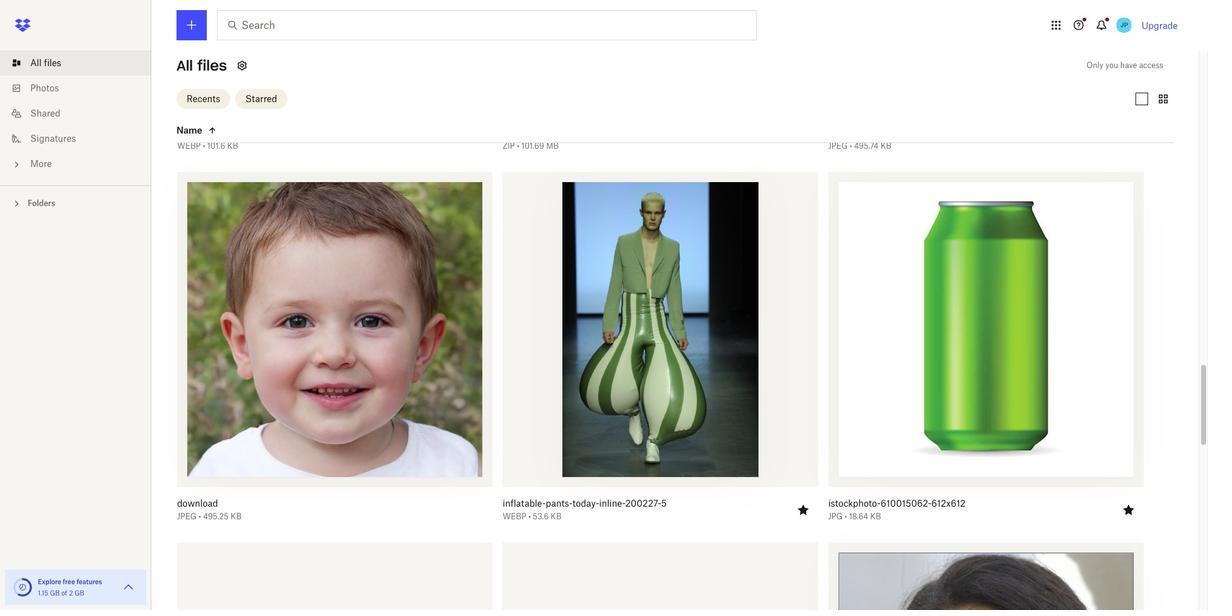 Task type: describe. For each thing, give the bounding box(es) containing it.
1 horizontal spatial files
[[197, 57, 227, 74]]

file, inflatable-pants-today-inline-200227-5.webp row
[[498, 172, 819, 531]]

610015062-
[[881, 499, 932, 509]]

signatures
[[30, 133, 76, 144]]

istockphoto-
[[829, 499, 881, 509]]

101.69
[[522, 142, 544, 151]]

all files link
[[10, 50, 151, 76]]

features
[[77, 579, 102, 586]]

• inside db165f6aaa73d95c9004256537e7…opped_scaled_within_1536_1152 webp • 101.6 kb
[[203, 142, 205, 151]]

mb
[[547, 142, 559, 151]]

of
[[61, 590, 67, 598]]

signatures link
[[10, 126, 151, 151]]

starred button
[[235, 89, 287, 109]]

• right zip
[[517, 142, 520, 151]]

file, download.jpeg row
[[172, 172, 493, 531]]

shared link
[[10, 101, 151, 126]]

2 gb from the left
[[75, 590, 84, 598]]

jpeg inside "download jpeg • 495.25 kb"
[[177, 513, 197, 522]]

photos
[[30, 83, 59, 93]]

list containing all files
[[0, 43, 151, 186]]

kb inside istockphoto-610015062-612x612 jpg • 18.64 kb
[[871, 513, 882, 522]]

recents
[[187, 93, 220, 104]]

name button
[[177, 123, 283, 138]]

612x612
[[932, 499, 966, 509]]

free
[[63, 579, 75, 586]]

jp button
[[1115, 15, 1135, 35]]

all inside "link"
[[30, 57, 42, 68]]

more
[[30, 158, 52, 169]]

db165f6aaa73d95c9004256537e7…opped_scaled_within_1536_1152
[[177, 128, 460, 138]]

inflatable-pants-today-inline-200227-5 webp • 53.6 kb
[[503, 499, 667, 522]]

Search in folder "Dropbox" text field
[[242, 18, 731, 33]]

upgrade
[[1142, 20, 1179, 31]]

file, screenshot 2023-10-19 at 9.45.56 am.png row
[[829, 543, 1145, 611]]

all files inside "link"
[[30, 57, 61, 68]]

inflatable-
[[503, 499, 546, 509]]

photos link
[[10, 76, 151, 101]]

101.6
[[207, 142, 225, 151]]

1 horizontal spatial all
[[177, 57, 193, 74]]

webp inside db165f6aaa73d95c9004256537e7…opped_scaled_within_1536_1152 webp • 101.6 kb
[[177, 142, 201, 151]]

inflatable-pants-today-inline-200227-5 button
[[503, 499, 786, 510]]

kb inside 'inflatable-pants-today-inline-200227-5 webp • 53.6 kb'
[[551, 513, 562, 522]]

zip
[[503, 142, 515, 151]]

webp inside 'inflatable-pants-today-inline-200227-5 webp • 53.6 kb'
[[503, 513, 527, 522]]

folder settings image
[[235, 58, 250, 73]]

kb inside "download jpeg • 495.25 kb"
[[231, 513, 242, 522]]

18.64
[[850, 513, 869, 522]]

you
[[1106, 61, 1119, 70]]

upgrade link
[[1142, 20, 1179, 31]]

only
[[1087, 61, 1104, 70]]

file, istockphoto-610015062-612x612.jpg row
[[824, 172, 1145, 531]]

shared
[[30, 108, 60, 119]]



Task type: vqa. For each thing, say whether or not it's contained in the screenshot.
the top With
no



Task type: locate. For each thing, give the bounding box(es) containing it.
jpeg down download
[[177, 513, 197, 522]]

• inside 'inflatable-pants-today-inline-200227-5 webp • 53.6 kb'
[[529, 513, 531, 522]]

495.25
[[203, 513, 229, 522]]

access
[[1140, 61, 1164, 70]]

0 horizontal spatial all
[[30, 57, 42, 68]]

jpeg left 495.74
[[829, 142, 848, 151]]

explore
[[38, 579, 61, 586]]

200227-
[[626, 499, 662, 509]]

kb down pants-
[[551, 513, 562, 522]]

• down download
[[199, 513, 201, 522]]

folders
[[28, 199, 55, 208]]

zip • 101.69 mb
[[503, 142, 559, 151]]

today-
[[573, 499, 600, 509]]

have
[[1121, 61, 1138, 70]]

recents button
[[177, 89, 230, 109]]

0 horizontal spatial webp
[[177, 142, 201, 151]]

webp down name
[[177, 142, 201, 151]]

5
[[662, 499, 667, 509]]

files left folder settings icon
[[197, 57, 227, 74]]

list
[[0, 43, 151, 186]]

495.74
[[855, 142, 879, 151]]

all up recents
[[177, 57, 193, 74]]

0 horizontal spatial files
[[44, 57, 61, 68]]

1 horizontal spatial jpeg
[[829, 142, 848, 151]]

0 horizontal spatial jpeg
[[177, 513, 197, 522]]

jp
[[1121, 21, 1129, 29]]

• left 53.6
[[529, 513, 531, 522]]

file, microsoft_pride.zip row
[[503, 543, 819, 611]]

0 horizontal spatial all files
[[30, 57, 61, 68]]

download button
[[177, 499, 460, 510]]

db165f6aaa73d95c9004256537e7…opped_scaled_within_1536_1152 webp • 101.6 kb
[[177, 128, 460, 151]]

1 horizontal spatial gb
[[75, 590, 84, 598]]

1 horizontal spatial webp
[[503, 513, 527, 522]]

kb right 495.74
[[881, 142, 892, 151]]

istockphoto-610015062-612x612 jpg • 18.64 kb
[[829, 499, 966, 522]]

1.15
[[38, 590, 48, 598]]

all
[[177, 57, 193, 74], [30, 57, 42, 68]]

dropbox image
[[10, 13, 35, 38]]

53.6
[[533, 513, 549, 522]]

pants-
[[546, 499, 573, 509]]

gb right 2
[[75, 590, 84, 598]]

all files up recents
[[177, 57, 227, 74]]

0 vertical spatial jpeg
[[829, 142, 848, 151]]

jpg
[[829, 513, 843, 522]]

files inside "link"
[[44, 57, 61, 68]]

inline-
[[600, 499, 626, 509]]

name
[[177, 125, 202, 135]]

starred
[[246, 93, 277, 104]]

all files up photos
[[30, 57, 61, 68]]

•
[[203, 142, 205, 151], [517, 142, 520, 151], [850, 142, 853, 151], [199, 513, 201, 522], [529, 513, 531, 522], [845, 513, 848, 522]]

folders button
[[0, 194, 151, 213]]

• inside istockphoto-610015062-612x612 jpg • 18.64 kb
[[845, 513, 848, 522]]

1 vertical spatial jpeg
[[177, 513, 197, 522]]

kb inside db165f6aaa73d95c9004256537e7…opped_scaled_within_1536_1152 webp • 101.6 kb
[[227, 142, 238, 151]]

• right jpg
[[845, 513, 848, 522]]

0 vertical spatial webp
[[177, 142, 201, 151]]

2
[[69, 590, 73, 598]]

jpeg
[[829, 142, 848, 151], [177, 513, 197, 522]]

only you have access
[[1087, 61, 1164, 70]]

0 horizontal spatial gb
[[50, 590, 60, 598]]

explore free features 1.15 gb of 2 gb
[[38, 579, 102, 598]]

webp down inflatable-
[[503, 513, 527, 522]]

• left 101.6
[[203, 142, 205, 151]]

gb left of
[[50, 590, 60, 598]]

jpeg • 495.74 kb
[[829, 142, 892, 151]]

istockphoto-610015062-612x612 button
[[829, 499, 1112, 510]]

file, microsoft_pride_2.zip row
[[177, 543, 493, 611]]

kb down name button
[[227, 142, 238, 151]]

files up photos
[[44, 57, 61, 68]]

• inside "download jpeg • 495.25 kb"
[[199, 513, 201, 522]]

1 horizontal spatial all files
[[177, 57, 227, 74]]

quota usage element
[[13, 578, 33, 598]]

kb right 495.25
[[231, 513, 242, 522]]

gb
[[50, 590, 60, 598], [75, 590, 84, 598]]

kb
[[227, 142, 238, 151], [881, 142, 892, 151], [231, 513, 242, 522], [551, 513, 562, 522], [871, 513, 882, 522]]

all up photos
[[30, 57, 42, 68]]

kb right 18.64
[[871, 513, 882, 522]]

• left 495.74
[[850, 142, 853, 151]]

download
[[177, 499, 218, 509]]

db165f6aaa73d95c9004256537e7…opped_scaled_within_1536_1152 button
[[177, 128, 460, 139]]

1 gb from the left
[[50, 590, 60, 598]]

download jpeg • 495.25 kb
[[177, 499, 242, 522]]

all files list item
[[0, 50, 151, 76]]

more image
[[10, 158, 23, 171]]

1 vertical spatial webp
[[503, 513, 527, 522]]

webp
[[177, 142, 201, 151], [503, 513, 527, 522]]

files
[[197, 57, 227, 74], [44, 57, 61, 68]]

all files
[[177, 57, 227, 74], [30, 57, 61, 68]]



